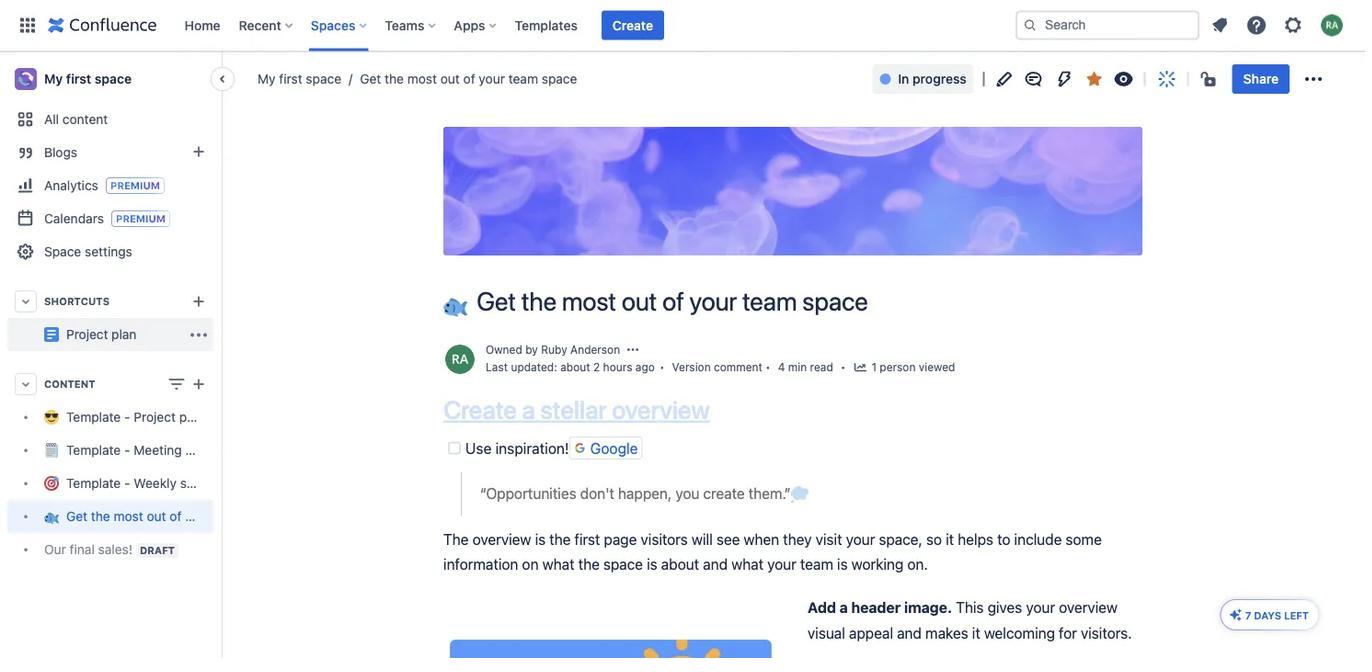 Task type: describe. For each thing, give the bounding box(es) containing it.
2 horizontal spatial most
[[562, 286, 617, 317]]

sales!
[[98, 542, 133, 557]]

space inside the overview is the first page visitors will see when they visit your space, so it helps to include some information on what the space is about and what your team is working on.
[[604, 556, 643, 574]]

create link
[[602, 11, 664, 40]]

1 person viewed button
[[853, 359, 956, 378]]

stellar
[[540, 395, 607, 425]]

7
[[1246, 610, 1252, 622]]

premium image for calendars
[[111, 211, 170, 227]]

some
[[1066, 531, 1102, 548]]

automation menu button icon image
[[1054, 68, 1076, 90]]

create for create a stellar overview
[[444, 395, 517, 425]]

add shortcut image
[[188, 291, 210, 313]]

more actions image
[[1303, 68, 1325, 90]]

person
[[880, 361, 916, 374]]

owned by ruby anderson
[[486, 344, 620, 356]]

first inside the overview is the first page visitors will see when they visit your space, so it helps to include some information on what the space is about and what your team is working on.
[[575, 531, 600, 548]]

template - meeting notes link
[[7, 434, 219, 467]]

tree inside space element
[[7, 401, 284, 567]]

read
[[810, 361, 834, 374]]

7 days left button
[[1222, 601, 1319, 630]]

information
[[444, 556, 518, 574]]

0 vertical spatial get
[[360, 71, 381, 87]]

space up 'read'
[[803, 286, 868, 317]]

most inside space element
[[114, 509, 143, 524]]

1 what from the left
[[543, 556, 575, 574]]

project plan for project plan link over the "change view" image
[[213, 320, 284, 335]]

4
[[778, 361, 785, 374]]

overview inside the overview is the first page visitors will see when they visit your space, so it helps to include some information on what the space is about and what your team is working on.
[[473, 531, 531, 548]]

0 vertical spatial get the most out of your team space
[[360, 71, 577, 87]]

share button
[[1233, 64, 1290, 94]]

viewed
[[919, 361, 956, 374]]

by
[[526, 344, 538, 356]]

Search field
[[1016, 11, 1200, 40]]

your down they
[[768, 556, 797, 574]]

shortcuts
[[44, 296, 110, 308]]

- for project
[[124, 410, 130, 425]]

search image
[[1023, 18, 1038, 33]]

2 horizontal spatial get
[[477, 286, 516, 317]]

0 horizontal spatial my first space link
[[7, 61, 213, 98]]

spaces button
[[305, 11, 374, 40]]

our
[[44, 542, 66, 557]]

and inside the overview is the first page visitors will see when they visit your space, so it helps to include some information on what the space is about and what your team is working on.
[[703, 556, 728, 574]]

comment
[[714, 361, 763, 374]]

it inside the overview is the first page visitors will see when they visit your space, so it helps to include some information on what the space is about and what your team is working on.
[[946, 531, 954, 548]]

overview for create a stellar overview
[[612, 395, 710, 425]]

in progress
[[898, 71, 967, 87]]

meeting
[[134, 443, 182, 458]]

banner containing home
[[0, 0, 1366, 52]]

copy image
[[709, 399, 731, 421]]

left
[[1285, 610, 1309, 622]]

about inside the overview is the first page visitors will see when they visit your space, so it helps to include some information on what the space is about and what your team is working on.
[[661, 556, 699, 574]]

create for create
[[613, 17, 653, 33]]

notes
[[185, 443, 219, 458]]

:fish: image
[[444, 293, 467, 317]]

edit this page image
[[994, 68, 1016, 90]]

add
[[808, 600, 836, 617]]

blogs
[[44, 145, 77, 160]]

space element
[[0, 52, 284, 659]]

hours
[[603, 361, 633, 374]]

more image
[[188, 325, 210, 347]]

ruby anderson image
[[445, 345, 475, 375]]

gives
[[988, 600, 1023, 617]]

you
[[676, 485, 700, 503]]

owned
[[486, 344, 522, 356]]

apps
[[454, 17, 485, 33]]

them."
[[749, 485, 791, 503]]

your up working
[[846, 531, 875, 548]]

get the most out of your team space inside space element
[[66, 509, 284, 524]]

days
[[1255, 610, 1282, 622]]

version
[[672, 361, 711, 374]]

project plan link up the "change view" image
[[7, 318, 284, 352]]

project inside template - project plan link
[[134, 410, 176, 425]]

create a blog image
[[188, 141, 210, 163]]

templates
[[515, 17, 578, 33]]

apps button
[[449, 11, 504, 40]]

content button
[[7, 368, 213, 401]]

makes
[[926, 625, 969, 642]]

:fish: image
[[444, 293, 467, 317]]

to
[[998, 531, 1011, 548]]

1 vertical spatial of
[[663, 286, 684, 317]]

shortcuts button
[[7, 285, 213, 318]]

space settings link
[[7, 236, 213, 269]]

analytics
[[44, 178, 98, 193]]

change view image
[[166, 374, 188, 396]]

your profile and preferences image
[[1321, 14, 1344, 36]]

draft
[[140, 545, 175, 557]]

"opportunities
[[480, 485, 577, 503]]

all content
[[44, 112, 108, 127]]

- for weekly
[[124, 476, 130, 491]]

0 horizontal spatial plan
[[112, 327, 137, 342]]

team inside the overview is the first page visitors will see when they visit your space, so it helps to include some information on what the space is about and what your team is working on.
[[800, 556, 834, 574]]

so
[[927, 531, 942, 548]]

calendars link
[[7, 202, 213, 236]]

- for meeting
[[124, 443, 130, 458]]

don't
[[580, 485, 615, 503]]

2 my first space from the left
[[258, 71, 342, 87]]

visual
[[808, 625, 846, 642]]

template - project plan link
[[7, 401, 213, 434]]

the inside tree
[[91, 509, 110, 524]]

template - weekly status report
[[66, 476, 257, 491]]

project for project plan link over the "change view" image
[[213, 320, 256, 335]]

analytics link
[[7, 169, 213, 202]]

0 horizontal spatial about
[[561, 361, 590, 374]]

visitors.
[[1081, 625, 1132, 642]]

the down teams at the top left of the page
[[385, 71, 404, 87]]

about 2 hours ago link
[[561, 361, 655, 374]]

appswitcher icon image
[[17, 14, 39, 36]]

appeal
[[849, 625, 894, 642]]

the overview is the first page visitors will see when they visit your space, so it helps to include some information on what the space is about and what your team is working on.
[[444, 531, 1106, 574]]

this
[[956, 600, 984, 617]]

1 horizontal spatial first
[[279, 71, 302, 87]]

helps
[[958, 531, 994, 548]]

our final sales! draft
[[44, 542, 175, 557]]

in
[[898, 71, 910, 87]]

ruby anderson link
[[541, 344, 620, 356]]

share
[[1244, 71, 1279, 87]]

template - project plan
[[66, 410, 204, 425]]

"opportunities don't happen, you create them."
[[480, 485, 791, 503]]

of inside space element
[[170, 509, 182, 524]]

the
[[444, 531, 469, 548]]

use
[[466, 440, 492, 457]]

version comment
[[672, 361, 763, 374]]

status
[[180, 476, 217, 491]]

see
[[717, 531, 740, 548]]

7 days left
[[1246, 610, 1309, 622]]

the right on
[[578, 556, 600, 574]]

on
[[522, 556, 539, 574]]

create
[[703, 485, 745, 503]]

your down apps "popup button" on the top of the page
[[479, 71, 505, 87]]

help icon image
[[1246, 14, 1268, 36]]

1
[[872, 361, 877, 374]]

the up by
[[522, 286, 557, 317]]

project plan link down shortcuts "dropdown button"
[[66, 327, 137, 342]]



Task type: locate. For each thing, give the bounding box(es) containing it.
1 horizontal spatial get
[[360, 71, 381, 87]]

1 person viewed
[[872, 361, 956, 374]]

get the most out of your team space link down weekly
[[7, 501, 284, 534]]

recent
[[239, 17, 281, 33]]

first
[[66, 71, 91, 87], [279, 71, 302, 87], [575, 531, 600, 548]]

is down visitors at bottom
[[647, 556, 658, 574]]

2 horizontal spatial is
[[837, 556, 848, 574]]

overview down the ago
[[612, 395, 710, 425]]

2 template from the top
[[66, 443, 121, 458]]

template down 'template - meeting notes' link
[[66, 476, 121, 491]]

space,
[[879, 531, 923, 548]]

1 template from the top
[[66, 410, 121, 425]]

they
[[783, 531, 812, 548]]

2 horizontal spatial first
[[575, 531, 600, 548]]

1 horizontal spatial overview
[[612, 395, 710, 425]]

team down report
[[215, 509, 245, 524]]

a up inspiration!
[[522, 395, 535, 425]]

-
[[124, 410, 130, 425], [124, 443, 130, 458], [124, 476, 130, 491]]

my first space
[[44, 71, 132, 87], [258, 71, 342, 87]]

for
[[1059, 625, 1077, 642]]

3 - from the top
[[124, 476, 130, 491]]

teams button
[[379, 11, 443, 40]]

2 horizontal spatial out
[[622, 286, 657, 317]]

project right more icon
[[213, 320, 256, 335]]

banner
[[0, 0, 1366, 52]]

all content link
[[7, 103, 213, 136]]

my first space up content
[[44, 71, 132, 87]]

0 horizontal spatial get the most out of your team space link
[[7, 501, 284, 534]]

what
[[543, 556, 575, 574], [732, 556, 764, 574]]

0 vertical spatial overview
[[612, 395, 710, 425]]

template for template - meeting notes
[[66, 443, 121, 458]]

1 horizontal spatial what
[[732, 556, 764, 574]]

get the most out of your team space down apps
[[360, 71, 577, 87]]

0 horizontal spatial my
[[44, 71, 63, 87]]

2 vertical spatial template
[[66, 476, 121, 491]]

3 template from the top
[[66, 476, 121, 491]]

2 vertical spatial most
[[114, 509, 143, 524]]

premium icon image
[[1229, 608, 1244, 623]]

get the most out of your team space up manage page ownership icon
[[477, 286, 868, 317]]

- up 'template - meeting notes' link
[[124, 410, 130, 425]]

unstar image
[[1084, 68, 1106, 90]]

1 vertical spatial -
[[124, 443, 130, 458]]

settings
[[85, 244, 132, 260]]

1 vertical spatial a
[[840, 600, 848, 617]]

2 vertical spatial get the most out of your team space
[[66, 509, 284, 524]]

template for template - project plan
[[66, 410, 121, 425]]

2 horizontal spatial plan
[[259, 320, 284, 335]]

1 vertical spatial it
[[972, 625, 981, 642]]

2 vertical spatial of
[[170, 509, 182, 524]]

is up on
[[535, 531, 546, 548]]

1 horizontal spatial is
[[647, 556, 658, 574]]

0 vertical spatial template
[[66, 410, 121, 425]]

home link
[[179, 11, 226, 40]]

get the most out of your team space down template - weekly status report
[[66, 509, 284, 524]]

my down recent 'popup button'
[[258, 71, 276, 87]]

template - weekly status report link
[[7, 467, 257, 501]]

1 vertical spatial get the most out of your team space link
[[7, 501, 284, 534]]

0 vertical spatial out
[[441, 71, 460, 87]]

out down weekly
[[147, 509, 166, 524]]

1 vertical spatial most
[[562, 286, 617, 317]]

1 horizontal spatial create
[[613, 17, 653, 33]]

premium image up space settings link on the top of page
[[111, 211, 170, 227]]

create right templates
[[613, 17, 653, 33]]

1 vertical spatial get the most out of your team space
[[477, 286, 868, 317]]

it
[[946, 531, 954, 548], [972, 625, 981, 642]]

0 horizontal spatial what
[[543, 556, 575, 574]]

premium image inside calendars link
[[111, 211, 170, 227]]

home
[[185, 17, 220, 33]]

0 vertical spatial premium image
[[106, 178, 165, 194]]

your
[[479, 71, 505, 87], [690, 286, 737, 317], [185, 509, 211, 524], [846, 531, 875, 548], [768, 556, 797, 574], [1026, 600, 1056, 617]]

inspiration!
[[496, 440, 569, 457]]

of up version
[[663, 286, 684, 317]]

first inside space element
[[66, 71, 91, 87]]

of down apps
[[463, 71, 475, 87]]

overview up information
[[473, 531, 531, 548]]

0 horizontal spatial and
[[703, 556, 728, 574]]

a right add
[[840, 600, 848, 617]]

0 horizontal spatial project
[[66, 327, 108, 342]]

the down "opportunities
[[550, 531, 571, 548]]

premium image inside analytics link
[[106, 178, 165, 194]]

tree
[[7, 401, 284, 567]]

report
[[220, 476, 257, 491]]

2 vertical spatial get
[[66, 509, 88, 524]]

project plan right more icon
[[213, 320, 284, 335]]

plan
[[259, 320, 284, 335], [112, 327, 137, 342], [179, 410, 204, 425]]

project plan down shortcuts "dropdown button"
[[66, 327, 137, 342]]

most up anderson
[[562, 286, 617, 317]]

get up 'final'
[[66, 509, 88, 524]]

1 vertical spatial get
[[477, 286, 516, 317]]

min
[[788, 361, 807, 374]]

get right :fish: icon
[[477, 286, 516, 317]]

project inside project plan link
[[213, 320, 256, 335]]

stop watching image
[[1113, 68, 1135, 90]]

1 - from the top
[[124, 410, 130, 425]]

add a header image.
[[808, 600, 953, 617]]

space down report
[[248, 509, 284, 524]]

2 horizontal spatial project
[[213, 320, 256, 335]]

most down template - weekly status report link
[[114, 509, 143, 524]]

1 vertical spatial template
[[66, 443, 121, 458]]

about down visitors at bottom
[[661, 556, 699, 574]]

team up 4
[[743, 286, 797, 317]]

welcoming
[[984, 625, 1055, 642]]

will
[[692, 531, 713, 548]]

space settings
[[44, 244, 132, 260]]

0 vertical spatial of
[[463, 71, 475, 87]]

blogs link
[[7, 136, 213, 169]]

1 horizontal spatial my first space link
[[258, 70, 342, 88]]

1 horizontal spatial of
[[463, 71, 475, 87]]

1 vertical spatial about
[[661, 556, 699, 574]]

project plan inside project plan link
[[213, 320, 284, 335]]

last
[[486, 361, 508, 374]]

overview for this gives your overview visual appeal and makes it welcoming for visitors.
[[1059, 600, 1118, 617]]

no restrictions image
[[1200, 68, 1222, 90]]

happen,
[[618, 485, 672, 503]]

- left weekly
[[124, 476, 130, 491]]

premium image down blogs link
[[106, 178, 165, 194]]

space
[[95, 71, 132, 87], [306, 71, 342, 87], [542, 71, 577, 87], [803, 286, 868, 317], [248, 509, 284, 524], [604, 556, 643, 574]]

your inside space element
[[185, 509, 211, 524]]

confluence image
[[48, 14, 157, 36], [48, 14, 157, 36]]

0 horizontal spatial create
[[444, 395, 517, 425]]

space down templates link
[[542, 71, 577, 87]]

is down "visit"
[[837, 556, 848, 574]]

first left page
[[575, 531, 600, 548]]

template
[[66, 410, 121, 425], [66, 443, 121, 458], [66, 476, 121, 491]]

template - meeting notes
[[66, 443, 219, 458]]

0 vertical spatial create
[[613, 17, 653, 33]]

team down global element
[[509, 71, 538, 87]]

template for template - weekly status report
[[66, 476, 121, 491]]

my first space down recent 'popup button'
[[258, 71, 342, 87]]

- left meeting
[[124, 443, 130, 458]]

1 my from the left
[[44, 71, 63, 87]]

space up all content link
[[95, 71, 132, 87]]

create inside 'link'
[[613, 17, 653, 33]]

quick summary image
[[1156, 68, 1179, 90]]

0 vertical spatial get the most out of your team space link
[[342, 70, 577, 88]]

when
[[744, 531, 780, 548]]

my first space link up all content link
[[7, 61, 213, 98]]

a for create
[[522, 395, 535, 425]]

- inside 'template - meeting notes' link
[[124, 443, 130, 458]]

space down spaces
[[306, 71, 342, 87]]

plan down shortcuts "dropdown button"
[[112, 327, 137, 342]]

updated:
[[511, 361, 557, 374]]

0 vertical spatial it
[[946, 531, 954, 548]]

it down "this"
[[972, 625, 981, 642]]

template down content 'dropdown button' on the bottom of page
[[66, 410, 121, 425]]

2 horizontal spatial overview
[[1059, 600, 1118, 617]]

0 horizontal spatial overview
[[473, 531, 531, 548]]

2 what from the left
[[732, 556, 764, 574]]

project plan for project plan link below shortcuts "dropdown button"
[[66, 327, 137, 342]]

is
[[535, 531, 546, 548], [647, 556, 658, 574], [837, 556, 848, 574]]

0 horizontal spatial a
[[522, 395, 535, 425]]

0 vertical spatial and
[[703, 556, 728, 574]]

0 vertical spatial most
[[407, 71, 437, 87]]

plan right more icon
[[259, 320, 284, 335]]

my first space link down recent 'popup button'
[[258, 70, 342, 88]]

last updated: about 2 hours ago
[[486, 361, 655, 374]]

team inside space element
[[215, 509, 245, 524]]

calendars
[[44, 211, 104, 226]]

it inside this gives your overview visual appeal and makes it welcoming for visitors.
[[972, 625, 981, 642]]

1 horizontal spatial project
[[134, 410, 176, 425]]

0 horizontal spatial of
[[170, 509, 182, 524]]

space
[[44, 244, 81, 260]]

what right on
[[543, 556, 575, 574]]

manage page ownership image
[[626, 343, 641, 357]]

2 vertical spatial out
[[147, 509, 166, 524]]

0 horizontal spatial first
[[66, 71, 91, 87]]

and
[[703, 556, 728, 574], [897, 625, 922, 642]]

your down 'status'
[[185, 509, 211, 524]]

your up welcoming
[[1026, 600, 1056, 617]]

1 vertical spatial create
[[444, 395, 517, 425]]

project down 'shortcuts'
[[66, 327, 108, 342]]

- inside template - project plan link
[[124, 410, 130, 425]]

1 my first space from the left
[[44, 71, 132, 87]]

my first space link
[[7, 61, 213, 98], [258, 70, 342, 88]]

get the most out of your team space link
[[342, 70, 577, 88], [7, 501, 284, 534]]

1 horizontal spatial plan
[[179, 410, 204, 425]]

premium image for analytics
[[106, 178, 165, 194]]

out up manage page ownership icon
[[622, 286, 657, 317]]

google
[[590, 440, 638, 457]]

1 horizontal spatial my
[[258, 71, 276, 87]]

image.
[[905, 600, 953, 617]]

project up meeting
[[134, 410, 176, 425]]

1 horizontal spatial it
[[972, 625, 981, 642]]

header
[[852, 600, 901, 617]]

:thought_balloon: image
[[791, 487, 810, 505]]

and inside this gives your overview visual appeal and makes it welcoming for visitors.
[[897, 625, 922, 642]]

templates link
[[509, 11, 583, 40]]

get inside space element
[[66, 509, 88, 524]]

content
[[62, 112, 108, 127]]

tree containing template - project plan
[[7, 401, 284, 567]]

template - project plan image
[[44, 328, 59, 342]]

teams
[[385, 17, 425, 33]]

0 horizontal spatial my first space
[[44, 71, 132, 87]]

my up all
[[44, 71, 63, 87]]

space down page
[[604, 556, 643, 574]]

page
[[604, 531, 637, 548]]

my first space inside space element
[[44, 71, 132, 87]]

2 my from the left
[[258, 71, 276, 87]]

include
[[1015, 531, 1062, 548]]

1 horizontal spatial and
[[897, 625, 922, 642]]

0 vertical spatial -
[[124, 410, 130, 425]]

first down recent 'popup button'
[[279, 71, 302, 87]]

2 vertical spatial -
[[124, 476, 130, 491]]

1 vertical spatial out
[[622, 286, 657, 317]]

and down see
[[703, 556, 728, 574]]

notification icon image
[[1209, 14, 1231, 36]]

and down image.
[[897, 625, 922, 642]]

create a stellar overview
[[444, 395, 710, 425]]

0 vertical spatial about
[[561, 361, 590, 374]]

1 horizontal spatial a
[[840, 600, 848, 617]]

first up all content
[[66, 71, 91, 87]]

of down template - weekly status report
[[170, 509, 182, 524]]

out
[[441, 71, 460, 87], [622, 286, 657, 317], [147, 509, 166, 524]]

1 horizontal spatial about
[[661, 556, 699, 574]]

all
[[44, 112, 59, 127]]

overview inside this gives your overview visual appeal and makes it welcoming for visitors.
[[1059, 600, 1118, 617]]

the up our final sales! draft
[[91, 509, 110, 524]]

team down "visit"
[[800, 556, 834, 574]]

premium image
[[106, 178, 165, 194], [111, 211, 170, 227]]

1 horizontal spatial out
[[441, 71, 460, 87]]

0 vertical spatial a
[[522, 395, 535, 425]]

1 vertical spatial overview
[[473, 531, 531, 548]]

my inside space element
[[44, 71, 63, 87]]

1 horizontal spatial get the most out of your team space link
[[342, 70, 577, 88]]

0 horizontal spatial out
[[147, 509, 166, 524]]

0 horizontal spatial project plan
[[66, 327, 137, 342]]

template down template - project plan link at the left of page
[[66, 443, 121, 458]]

what down when
[[732, 556, 764, 574]]

plan down create a page image
[[179, 410, 204, 425]]

0 horizontal spatial is
[[535, 531, 546, 548]]

project
[[213, 320, 256, 335], [66, 327, 108, 342], [134, 410, 176, 425]]

get the most out of your team space link down apps
[[342, 70, 577, 88]]

settings icon image
[[1283, 14, 1305, 36]]

on.
[[908, 556, 928, 574]]

out inside tree
[[147, 509, 166, 524]]

create a page image
[[188, 374, 210, 396]]

get down 'spaces' popup button
[[360, 71, 381, 87]]

create up use
[[444, 395, 517, 425]]

progress
[[913, 71, 967, 87]]

global element
[[11, 0, 1012, 51]]

2 horizontal spatial of
[[663, 286, 684, 317]]

1 vertical spatial and
[[897, 625, 922, 642]]

your inside this gives your overview visual appeal and makes it welcoming for visitors.
[[1026, 600, 1056, 617]]

working
[[852, 556, 904, 574]]

most
[[407, 71, 437, 87], [562, 286, 617, 317], [114, 509, 143, 524]]

0 horizontal spatial most
[[114, 509, 143, 524]]

:thought_balloon: image
[[791, 487, 810, 505]]

ruby
[[541, 344, 567, 356]]

out down apps
[[441, 71, 460, 87]]

it right the so
[[946, 531, 954, 548]]

project plan
[[213, 320, 284, 335], [66, 327, 137, 342]]

2 vertical spatial overview
[[1059, 600, 1118, 617]]

2
[[594, 361, 600, 374]]

your up version comment
[[690, 286, 737, 317]]

my
[[44, 71, 63, 87], [258, 71, 276, 87]]

0 horizontal spatial get
[[66, 509, 88, 524]]

a for add
[[840, 600, 848, 617]]

2 - from the top
[[124, 443, 130, 458]]

anderson
[[571, 344, 620, 356]]

1 horizontal spatial project plan
[[213, 320, 284, 335]]

0 horizontal spatial it
[[946, 531, 954, 548]]

get the most out of your team space
[[360, 71, 577, 87], [477, 286, 868, 317], [66, 509, 284, 524]]

1 horizontal spatial my first space
[[258, 71, 342, 87]]

google button
[[569, 437, 643, 460]]

overview up visitors.
[[1059, 600, 1118, 617]]

most down teams dropdown button in the top of the page
[[407, 71, 437, 87]]

weekly
[[134, 476, 177, 491]]

1 vertical spatial premium image
[[111, 211, 170, 227]]

- inside template - weekly status report link
[[124, 476, 130, 491]]

1 horizontal spatial most
[[407, 71, 437, 87]]

about down ruby anderson link
[[561, 361, 590, 374]]

team
[[509, 71, 538, 87], [743, 286, 797, 317], [215, 509, 245, 524], [800, 556, 834, 574]]

project for project plan link below shortcuts "dropdown button"
[[66, 327, 108, 342]]



Task type: vqa. For each thing, say whether or not it's contained in the screenshot.
REMOVE icon
no



